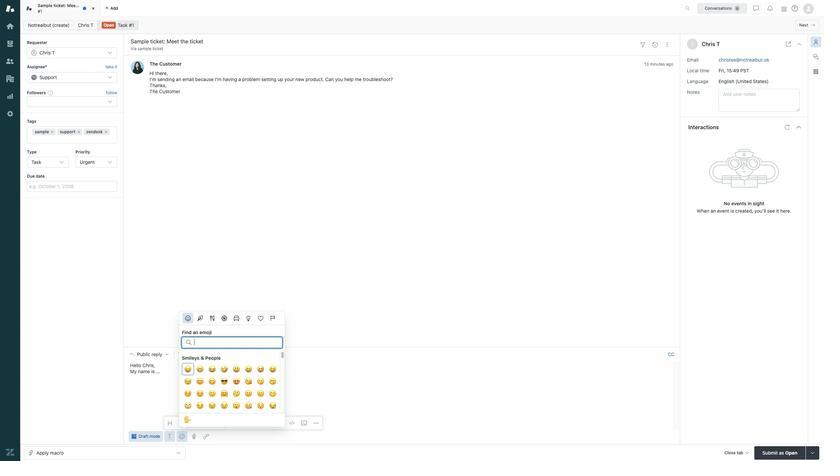 Task type: locate. For each thing, give the bounding box(es) containing it.
pst
[[741, 68, 749, 73]]

main element
[[0, 0, 20, 462]]

tab
[[20, 0, 101, 17]]

#1
[[38, 9, 42, 14]]

close image inside tab
[[90, 5, 97, 12]]

😶️
[[269, 389, 277, 399]]

🤣️
[[221, 365, 228, 375]]

chris t
[[78, 22, 93, 28], [702, 41, 720, 47], [196, 352, 210, 357]]

insert emojis image
[[179, 434, 185, 440]]

i'm
[[150, 77, 156, 82], [215, 77, 222, 82]]

follow button
[[106, 90, 117, 96]]

0 horizontal spatial an
[[176, 77, 181, 82]]

1 horizontal spatial chris t
[[196, 352, 210, 357]]

0 vertical spatial ticket
[[86, 3, 97, 8]]

no events in sight when an event is created, you'll see it here.
[[697, 201, 792, 214]]

1 i'm from the left
[[150, 77, 156, 82]]

1 vertical spatial the
[[150, 89, 158, 94]]

fri,
[[719, 68, 726, 73]]

(create)
[[52, 22, 69, 28]]

customer
[[159, 61, 182, 67], [159, 89, 180, 94]]

1 horizontal spatial close image
[[797, 41, 802, 47]]

0 vertical spatial is
[[731, 208, 734, 214]]

1 vertical spatial customer
[[159, 89, 180, 94]]

0 horizontal spatial close image
[[90, 5, 97, 12]]

an left email
[[176, 77, 181, 82]]

0 horizontal spatial is
[[151, 369, 155, 375]]

close image right the
[[90, 5, 97, 12]]

problem
[[242, 77, 260, 82]]

chris t right christee@notrealbut.ok 'icon'
[[196, 352, 210, 357]]

0 vertical spatial open
[[104, 23, 114, 28]]

customer context image
[[814, 39, 819, 45]]

close image
[[90, 5, 97, 12], [797, 41, 802, 47]]

😁️
[[196, 365, 204, 375]]

0 horizontal spatial open
[[104, 23, 114, 28]]

1 horizontal spatial is
[[731, 208, 734, 214]]

Subject field
[[129, 37, 636, 45]]

it right take
[[115, 64, 117, 70]]

task
[[31, 159, 41, 165]]

customer up there,
[[159, 61, 182, 67]]

😃️
[[233, 365, 240, 375]]

i'm down hi
[[150, 77, 156, 82]]

0 vertical spatial t
[[91, 22, 93, 28]]

Find an emoji field
[[194, 338, 278, 347]]

customer down sending
[[159, 89, 180, 94]]

open inside secondary element
[[104, 23, 114, 28]]

1 vertical spatial ticket
[[153, 46, 163, 51]]

an inside hi there, i'm sending an email because i'm having a problem setting up your new product. can you help me troubleshoot? thanks, the customer
[[176, 77, 181, 82]]

events image
[[653, 42, 658, 47]]

christee@notrealbut.ok image
[[189, 352, 194, 357]]

1 vertical spatial an
[[711, 208, 716, 214]]

smileys & people
[[182, 355, 221, 361]]

2 vertical spatial an
[[193, 330, 198, 336]]

close image right view more details icon
[[797, 41, 802, 47]]

😍️
[[233, 377, 240, 387]]

as
[[779, 450, 784, 456]]

find
[[182, 330, 192, 336]]

decrease indent (cmd [) image
[[253, 421, 258, 426]]

created,
[[736, 208, 753, 214]]

1 vertical spatial chris t
[[702, 41, 720, 47]]

0 horizontal spatial it
[[115, 64, 117, 70]]

avatar image
[[131, 61, 144, 74]]

😗️
[[257, 377, 264, 387]]

user image
[[691, 42, 695, 46], [691, 42, 694, 46]]

ticket right sample
[[153, 46, 163, 51]]

😯️
[[257, 401, 264, 411]]

type
[[27, 149, 37, 154]]

hi
[[150, 71, 154, 76]]

language
[[687, 78, 709, 84]]

t left the edit user icon
[[207, 352, 210, 357]]

0 horizontal spatial t
[[91, 22, 93, 28]]

0 horizontal spatial ticket
[[86, 3, 97, 8]]

😉️
[[184, 377, 192, 387]]

chris
[[78, 22, 89, 28], [702, 41, 715, 47], [196, 352, 206, 357]]

cc
[[668, 352, 675, 357]]

is left ...
[[151, 369, 155, 375]]

chris up time
[[702, 41, 715, 47]]

your
[[285, 77, 294, 82]]

my
[[130, 369, 137, 375]]

open link
[[98, 21, 138, 30]]

0 vertical spatial an
[[176, 77, 181, 82]]

13 minutes ago
[[645, 62, 673, 67]]

take
[[106, 64, 114, 70]]

there,
[[155, 71, 168, 76]]

zendesk products image
[[782, 7, 787, 11]]

😣️
[[209, 401, 216, 411]]

open right as
[[786, 450, 798, 456]]

1 horizontal spatial it
[[776, 208, 779, 214]]

2 horizontal spatial an
[[711, 208, 716, 214]]

0 horizontal spatial chris
[[78, 22, 89, 28]]

open
[[104, 23, 114, 28], [786, 450, 798, 456]]

1 vertical spatial close image
[[797, 41, 802, 47]]

the up hi
[[150, 61, 158, 67]]

i'm left 'having'
[[215, 77, 222, 82]]

hi there, i'm sending an email because i'm having a problem setting up your new product. can you help me troubleshoot? thanks, the customer
[[150, 71, 393, 94]]

t left 'open' link
[[91, 22, 93, 28]]

interactions
[[689, 124, 719, 130]]

t up fri,
[[717, 41, 720, 47]]

chris right christee@notrealbut.ok 'icon'
[[196, 352, 206, 357]]

sending
[[157, 77, 175, 82]]

draft mode button
[[129, 432, 163, 442]]

because
[[195, 77, 214, 82]]

1 horizontal spatial ticket
[[153, 46, 163, 51]]

✋ button
[[182, 414, 193, 426]]

2 horizontal spatial chris t
[[702, 41, 720, 47]]

a
[[238, 77, 241, 82]]

ticket right the
[[86, 3, 97, 8]]

add link (cmd k) image
[[203, 434, 209, 440]]

events
[[732, 201, 747, 206]]

an right find
[[193, 330, 198, 336]]

event
[[717, 208, 729, 214]]

is right event
[[731, 208, 734, 214]]

chris t up time
[[702, 41, 720, 47]]

submit as open
[[763, 450, 798, 456]]

here.
[[781, 208, 792, 214]]

views image
[[6, 39, 14, 48]]

ticket inside sample ticket: meet the ticket #1
[[86, 3, 97, 8]]

0 horizontal spatial chris t
[[78, 22, 93, 28]]

1 horizontal spatial an
[[193, 330, 198, 336]]

1 vertical spatial it
[[776, 208, 779, 214]]

the
[[78, 3, 85, 8]]

15:49
[[727, 68, 739, 73]]

🤗️
[[221, 389, 228, 399]]

the
[[150, 61, 158, 67], [150, 89, 158, 94]]

draft mode
[[139, 434, 160, 439]]

Add user notes text field
[[719, 89, 800, 112]]

an left event
[[711, 208, 716, 214]]

chris t down the
[[78, 22, 93, 28]]

italic (cmd i) image
[[192, 421, 197, 426]]

😄️
[[245, 365, 252, 375]]

2 the from the top
[[150, 89, 158, 94]]

the down thanks, on the left of the page
[[150, 89, 158, 94]]

0 vertical spatial chris
[[78, 22, 89, 28]]

0 vertical spatial the
[[150, 61, 158, 67]]

open right chris t link at the left top
[[104, 23, 114, 28]]

t
[[91, 22, 93, 28], [717, 41, 720, 47], [207, 352, 210, 357]]

code span (ctrl shift 5) image
[[289, 421, 295, 426]]

via sample ticket
[[131, 46, 163, 51]]

😑️
[[257, 389, 264, 399]]

2 vertical spatial t
[[207, 352, 210, 357]]

0 vertical spatial it
[[115, 64, 117, 70]]

1 vertical spatial t
[[717, 41, 720, 47]]

you
[[335, 77, 343, 82]]

😆️
[[269, 365, 277, 375]]

2 vertical spatial chris t
[[196, 352, 210, 357]]

☺️
[[196, 389, 204, 399]]

sample ticket: meet the ticket #1
[[38, 3, 97, 14]]

in
[[748, 201, 752, 206]]

take it button
[[106, 64, 117, 71]]

2 horizontal spatial chris
[[702, 41, 715, 47]]

1 horizontal spatial chris
[[196, 352, 206, 357]]

0 vertical spatial close image
[[90, 5, 97, 12]]

code block (ctrl shift 6) image
[[301, 421, 307, 426]]

it right see
[[776, 208, 779, 214]]

cc button
[[668, 352, 675, 358]]

minutes
[[650, 62, 665, 67]]

via
[[131, 46, 137, 51]]

priority
[[75, 149, 90, 154]]

1 vertical spatial chris
[[702, 41, 715, 47]]

1 vertical spatial is
[[151, 369, 155, 375]]

1 horizontal spatial open
[[786, 450, 798, 456]]

chris down the
[[78, 22, 89, 28]]

states)
[[753, 78, 769, 84]]

reporting image
[[6, 92, 14, 101]]

smileys
[[182, 355, 200, 361]]

tab containing sample ticket: meet the ticket
[[20, 0, 101, 17]]

next
[[800, 23, 808, 28]]

is
[[731, 208, 734, 214], [151, 369, 155, 375]]

see
[[767, 208, 775, 214]]

Due date field
[[27, 181, 117, 192]]

date
[[36, 174, 45, 179]]

0 horizontal spatial i'm
[[150, 77, 156, 82]]

troubleshoot?
[[363, 77, 393, 82]]

1 horizontal spatial i'm
[[215, 77, 222, 82]]

emoji
[[200, 330, 212, 336]]

0 vertical spatial chris t
[[78, 22, 93, 28]]



Task type: vqa. For each thing, say whether or not it's contained in the screenshot.
Hide composer Image
no



Task type: describe. For each thing, give the bounding box(es) containing it.
horizontal rule (cmd shift l) image
[[314, 421, 319, 426]]

next button
[[796, 20, 819, 31]]

increase indent (cmd ]) image
[[265, 421, 270, 426]]

the inside hi there, i'm sending an email because i'm having a problem setting up your new product. can you help me troubleshoot? thanks, the customer
[[150, 89, 158, 94]]

the customer
[[150, 61, 182, 67]]

customers image
[[6, 57, 14, 66]]

admin image
[[6, 109, 14, 118]]

conversations
[[705, 6, 732, 11]]

an inside no events in sight when an event is created, you'll see it here.
[[711, 208, 716, 214]]

no
[[724, 201, 730, 206]]

product.
[[306, 77, 324, 82]]

1 vertical spatial open
[[786, 450, 798, 456]]

🙄️
[[184, 401, 192, 411]]

get started image
[[6, 22, 14, 31]]

😊️
[[196, 377, 204, 387]]

setting
[[261, 77, 277, 82]]

1 horizontal spatial t
[[207, 352, 210, 357]]

up
[[278, 77, 283, 82]]

🙂️
[[209, 389, 216, 399]]

numbered list (cmd shift 7) image
[[240, 421, 246, 426]]

apps image
[[814, 69, 819, 74]]

t inside secondary element
[[91, 22, 93, 28]]

organizations image
[[6, 74, 14, 83]]

sight
[[753, 201, 765, 206]]

😪️
[[269, 401, 277, 411]]

ticket:
[[54, 3, 66, 8]]

😥️
[[221, 401, 228, 411]]

chris inside chris t link
[[78, 22, 89, 28]]

urgent
[[80, 159, 95, 165]]

is inside no events in sight when an event is created, you'll see it here.
[[731, 208, 734, 214]]

😘️
[[245, 377, 252, 387]]

urgent button
[[75, 157, 117, 168]]

notrealbut
[[28, 22, 51, 28]]

email
[[183, 77, 194, 82]]

secondary element
[[20, 19, 824, 32]]

new
[[295, 77, 304, 82]]

draft
[[139, 434, 148, 439]]

meet
[[67, 3, 77, 8]]

0 vertical spatial customer
[[159, 61, 182, 67]]

customer inside hi there, i'm sending an email because i'm having a problem setting up your new product. can you help me troubleshoot? thanks, the customer
[[159, 89, 180, 94]]

name
[[138, 369, 150, 375]]

view more details image
[[786, 41, 791, 47]]

😮️
[[233, 401, 240, 411]]

13
[[645, 62, 649, 67]]

😏️
[[196, 401, 204, 411]]

fri, 15:49 pst
[[719, 68, 749, 73]]

🤐️
[[245, 401, 252, 411]]

help
[[344, 77, 354, 82]]

😂️
[[209, 365, 216, 375]]

due
[[27, 174, 35, 179]]

1 the from the top
[[150, 61, 158, 67]]

😅️
[[257, 365, 264, 375]]

😙️
[[269, 377, 277, 387]]

😶️ 🙄️
[[184, 389, 277, 411]]

notes
[[687, 89, 700, 95]]

bold (cmd b) image
[[179, 421, 185, 426]]

get help image
[[792, 5, 798, 11]]

to
[[178, 352, 183, 357]]

thanks,
[[150, 83, 167, 88]]

✋
[[184, 415, 191, 425]]

13 minutes ago text field
[[645, 62, 673, 67]]

tabs tab list
[[20, 0, 678, 17]]

2 i'm from the left
[[215, 77, 222, 82]]

submit
[[763, 450, 778, 456]]

it inside no events in sight when an event is created, you'll see it here.
[[776, 208, 779, 214]]

english
[[719, 78, 735, 84]]

underline (cmd u) image
[[204, 421, 209, 426]]

&
[[201, 355, 204, 361]]

having
[[223, 77, 237, 82]]

2 vertical spatial chris
[[196, 352, 206, 357]]

is inside hello chris, my name is ...
[[151, 369, 155, 375]]

follow
[[106, 90, 117, 95]]

people
[[205, 355, 221, 361]]

sample
[[138, 46, 151, 51]]

🤔️
[[233, 389, 240, 399]]

chris t inside secondary element
[[78, 22, 93, 28]]

add attachment image
[[191, 434, 197, 440]]

task button
[[27, 157, 69, 168]]

when
[[697, 208, 710, 214]]

quote (cmd shift 9) image
[[277, 421, 283, 426]]

zendesk image
[[6, 448, 14, 457]]

hello chris, my name is ...
[[130, 363, 160, 375]]

email
[[687, 57, 699, 63]]

sample
[[38, 3, 52, 8]]

local time
[[687, 68, 709, 73]]

conversations button
[[698, 3, 748, 14]]

😆️ 😉️
[[184, 365, 277, 387]]

notrealbut (create)
[[28, 22, 69, 28]]

due date
[[27, 174, 45, 179]]

edit user image
[[212, 352, 217, 357]]

format text image
[[167, 434, 172, 440]]

hello
[[130, 363, 141, 369]]

...
[[156, 369, 160, 375]]

(united
[[736, 78, 752, 84]]

bulleted list (cmd shift 8) image
[[228, 421, 234, 426]]

2 horizontal spatial t
[[717, 41, 720, 47]]

Public reply composer Draft mode text field
[[127, 362, 672, 376]]

chris,
[[143, 363, 155, 369]]

it inside "button"
[[115, 64, 117, 70]]

zendesk support image
[[6, 4, 14, 13]]

me
[[355, 77, 362, 82]]



